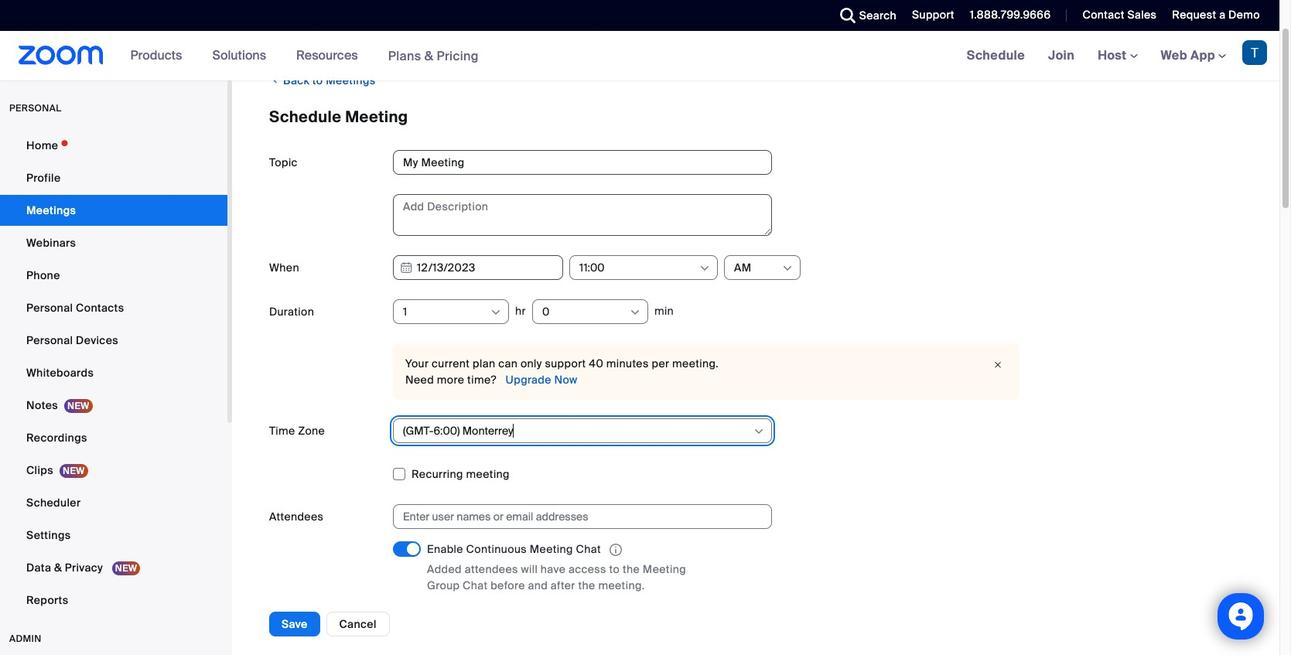 Task type: describe. For each thing, give the bounding box(es) containing it.
resources
[[296, 47, 358, 63]]

settings link
[[0, 520, 227, 551]]

products
[[130, 47, 182, 63]]

chat inside added attendees will have access to the meeting group chat before and after the meeting.
[[463, 579, 488, 593]]

meetings inside 'link'
[[26, 203, 76, 217]]

support
[[545, 357, 586, 371]]

search
[[859, 9, 897, 22]]

1.888.799.9666 button up schedule link
[[970, 8, 1051, 22]]

cancel button
[[326, 612, 390, 637]]

Add Description text field
[[393, 194, 772, 236]]

hr
[[515, 304, 526, 318]]

current
[[432, 357, 470, 371]]

personal contacts link
[[0, 292, 227, 323]]

recordings link
[[0, 422, 227, 453]]

pricing
[[437, 48, 479, 64]]

time?
[[467, 373, 497, 387]]

after
[[551, 579, 575, 593]]

contact sales
[[1083, 8, 1157, 22]]

meeting
[[466, 467, 510, 481]]

1
[[403, 305, 407, 319]]

request
[[1172, 8, 1217, 22]]

contacts
[[76, 301, 124, 315]]

schedule for schedule meeting
[[269, 107, 341, 127]]

settings
[[26, 528, 71, 542]]

& for pricing
[[425, 48, 434, 64]]

products button
[[130, 31, 189, 80]]

web app
[[1161, 47, 1215, 63]]

your current plan can only support 40 minutes per meeting. need more time? upgrade now
[[405, 357, 719, 387]]

1 vertical spatial the
[[578, 579, 595, 593]]

recurring meeting
[[412, 467, 510, 481]]

back
[[283, 74, 310, 87]]

whiteboards link
[[0, 357, 227, 388]]

when
[[269, 261, 299, 275]]

zoom logo image
[[19, 46, 103, 65]]

back to meetings link
[[269, 67, 376, 93]]

profile
[[26, 171, 61, 185]]

meeting. inside added attendees will have access to the meeting group chat before and after the meeting.
[[598, 579, 645, 593]]

can
[[498, 357, 518, 371]]

added
[[427, 563, 462, 577]]

search button
[[828, 0, 901, 31]]

profile picture image
[[1243, 40, 1267, 65]]

select time zone text field
[[403, 419, 752, 443]]

continuous
[[466, 542, 527, 556]]

recurring
[[412, 467, 463, 481]]

1 horizontal spatial the
[[623, 563, 640, 577]]

need
[[405, 373, 434, 387]]

duration
[[269, 305, 314, 319]]

clips link
[[0, 455, 227, 486]]

admin
[[9, 633, 42, 645]]

devices
[[76, 333, 118, 347]]

phone
[[26, 268, 60, 282]]

recordings
[[26, 431, 87, 445]]

host button
[[1098, 47, 1138, 63]]

chat inside application
[[576, 542, 601, 556]]

host
[[1098, 47, 1130, 63]]

show options image for 0
[[629, 306, 641, 319]]

enable continuous meeting chat application
[[427, 542, 721, 559]]

personal menu menu
[[0, 130, 227, 617]]

whiteboards
[[26, 366, 94, 380]]

support
[[912, 8, 955, 22]]

When text field
[[393, 255, 563, 280]]

meetings navigation
[[955, 31, 1280, 81]]

profile link
[[0, 162, 227, 193]]

web app button
[[1161, 47, 1226, 63]]

web
[[1161, 47, 1188, 63]]

join
[[1048, 47, 1075, 63]]

meetings link
[[0, 195, 227, 226]]

product information navigation
[[119, 31, 490, 81]]

1 button
[[403, 300, 489, 323]]

show options image for am
[[781, 262, 794, 275]]

privacy
[[65, 561, 103, 575]]

0
[[542, 305, 550, 319]]

per
[[652, 357, 670, 371]]

reports link
[[0, 585, 227, 616]]

data & privacy link
[[0, 552, 227, 583]]

only
[[521, 357, 542, 371]]

save button
[[269, 612, 320, 637]]

scheduler
[[26, 496, 81, 510]]

Topic text field
[[393, 150, 772, 175]]

banner containing products
[[0, 31, 1280, 81]]

attendees
[[269, 510, 324, 524]]

a
[[1219, 8, 1226, 22]]

meeting. inside 'your current plan can only support 40 minutes per meeting. need more time? upgrade now'
[[672, 357, 719, 371]]

request a demo
[[1172, 8, 1260, 22]]

save
[[282, 617, 308, 631]]

contact
[[1083, 8, 1125, 22]]

home link
[[0, 130, 227, 161]]

to inside back to meetings link
[[312, 74, 323, 87]]

personal contacts
[[26, 301, 124, 315]]

back to meetings
[[280, 74, 376, 87]]

clips
[[26, 463, 53, 477]]



Task type: locate. For each thing, give the bounding box(es) containing it.
0 vertical spatial schedule
[[967, 47, 1025, 63]]

& right plans
[[425, 48, 434, 64]]

solutions
[[212, 47, 266, 63]]

am
[[734, 261, 752, 275]]

notes link
[[0, 390, 227, 421]]

plans
[[388, 48, 421, 64]]

schedule
[[967, 47, 1025, 63], [269, 107, 341, 127]]

meeting. right per
[[672, 357, 719, 371]]

plan
[[473, 357, 496, 371]]

0 vertical spatial &
[[425, 48, 434, 64]]

select start time text field
[[580, 256, 698, 279]]

1 horizontal spatial meeting.
[[672, 357, 719, 371]]

topic
[[269, 156, 298, 169]]

time zone
[[269, 424, 325, 438]]

meeting up have
[[530, 542, 573, 556]]

meeting. down learn more about enable continuous meeting chat image
[[598, 579, 645, 593]]

meeting inside added attendees will have access to the meeting group chat before and after the meeting.
[[643, 563, 686, 577]]

support link
[[901, 0, 958, 31], [912, 8, 955, 22]]

attendees
[[465, 563, 518, 577]]

plans & pricing link
[[388, 48, 479, 64], [388, 48, 479, 64]]

0 horizontal spatial meetings
[[26, 203, 76, 217]]

1 horizontal spatial to
[[609, 563, 620, 577]]

chat
[[576, 542, 601, 556], [463, 579, 488, 593]]

more
[[437, 373, 464, 387]]

Persistent Chat, enter email address,Enter user names or email addresses text field
[[403, 505, 748, 528]]

0 horizontal spatial the
[[578, 579, 595, 593]]

0 vertical spatial chat
[[576, 542, 601, 556]]

personal down phone
[[26, 301, 73, 315]]

close image
[[989, 357, 1007, 373]]

40
[[589, 357, 604, 371]]

1 horizontal spatial meetings
[[326, 74, 376, 87]]

& right data on the left bottom of the page
[[54, 561, 62, 575]]

& for privacy
[[54, 561, 62, 575]]

meeting inside application
[[530, 542, 573, 556]]

meeting.
[[672, 357, 719, 371], [598, 579, 645, 593]]

1 horizontal spatial &
[[425, 48, 434, 64]]

reports
[[26, 593, 68, 607]]

phone link
[[0, 260, 227, 291]]

home
[[26, 138, 58, 152]]

group
[[427, 579, 460, 593]]

personal up whiteboards
[[26, 333, 73, 347]]

enable
[[427, 542, 463, 556]]

learn more about enable continuous meeting chat image
[[605, 543, 627, 557]]

solutions button
[[212, 31, 273, 80]]

app
[[1191, 47, 1215, 63]]

enable continuous meeting chat
[[427, 542, 601, 556]]

left image
[[269, 72, 280, 87]]

and
[[528, 579, 548, 593]]

time
[[269, 424, 295, 438]]

the down learn more about enable continuous meeting chat image
[[623, 563, 640, 577]]

1 personal from the top
[[26, 301, 73, 315]]

0 horizontal spatial &
[[54, 561, 62, 575]]

meetings up webinars
[[26, 203, 76, 217]]

webinars
[[26, 236, 76, 250]]

show options image
[[781, 262, 794, 275], [490, 306, 502, 319], [629, 306, 641, 319], [753, 426, 765, 438]]

demo
[[1229, 8, 1260, 22]]

0 horizontal spatial chat
[[463, 579, 488, 593]]

access
[[569, 563, 606, 577]]

& inside product information navigation
[[425, 48, 434, 64]]

1 vertical spatial schedule
[[269, 107, 341, 127]]

0 vertical spatial the
[[623, 563, 640, 577]]

data & privacy
[[26, 561, 106, 575]]

schedule down back
[[269, 107, 341, 127]]

chat up access
[[576, 542, 601, 556]]

0 button
[[542, 300, 628, 323]]

the down access
[[578, 579, 595, 593]]

personal
[[9, 102, 61, 115]]

0 vertical spatial personal
[[26, 301, 73, 315]]

request a demo link
[[1161, 0, 1280, 31], [1172, 8, 1260, 22]]

meeting right access
[[643, 563, 686, 577]]

& inside personal menu menu
[[54, 561, 62, 575]]

upgrade
[[506, 373, 551, 387]]

cancel
[[339, 617, 377, 631]]

schedule inside meetings 'navigation'
[[967, 47, 1025, 63]]

show options image
[[699, 262, 711, 275]]

meeting left id
[[269, 619, 313, 633]]

meeting id
[[269, 619, 327, 633]]

0 horizontal spatial meeting.
[[598, 579, 645, 593]]

to down learn more about enable continuous meeting chat image
[[609, 563, 620, 577]]

the
[[623, 563, 640, 577], [578, 579, 595, 593]]

2 personal from the top
[[26, 333, 73, 347]]

1 vertical spatial to
[[609, 563, 620, 577]]

schedule meeting
[[269, 107, 408, 127]]

0 horizontal spatial schedule
[[269, 107, 341, 127]]

1 vertical spatial personal
[[26, 333, 73, 347]]

scheduler link
[[0, 487, 227, 518]]

1 vertical spatial meetings
[[26, 203, 76, 217]]

meeting down back to meetings
[[345, 107, 408, 127]]

personal devices link
[[0, 325, 227, 356]]

upgrade now link
[[503, 373, 578, 387]]

meeting
[[345, 107, 408, 127], [530, 542, 573, 556], [643, 563, 686, 577], [269, 619, 313, 633]]

chat down attendees
[[463, 579, 488, 593]]

0 vertical spatial to
[[312, 74, 323, 87]]

schedule for schedule
[[967, 47, 1025, 63]]

banner
[[0, 31, 1280, 81]]

1 vertical spatial chat
[[463, 579, 488, 593]]

0 vertical spatial meetings
[[326, 74, 376, 87]]

plans & pricing
[[388, 48, 479, 64]]

personal for personal contacts
[[26, 301, 73, 315]]

meetings
[[326, 74, 376, 87], [26, 203, 76, 217]]

0 vertical spatial meeting.
[[672, 357, 719, 371]]

zone
[[298, 424, 325, 438]]

webinars link
[[0, 227, 227, 258]]

to inside added attendees will have access to the meeting group chat before and after the meeting.
[[609, 563, 620, 577]]

resources button
[[296, 31, 365, 80]]

to right back
[[312, 74, 323, 87]]

personal devices
[[26, 333, 118, 347]]

meetings down the resources
[[326, 74, 376, 87]]

join link
[[1037, 31, 1086, 80]]

show options image for 1
[[490, 306, 502, 319]]

1 vertical spatial meeting.
[[598, 579, 645, 593]]

1 horizontal spatial schedule
[[967, 47, 1025, 63]]

am button
[[734, 256, 781, 279]]

id
[[316, 619, 327, 633]]

1.888.799.9666 button up 'join'
[[958, 0, 1055, 31]]

schedule link
[[955, 31, 1037, 80]]

added attendees will have access to the meeting group chat before and after the meeting.
[[427, 563, 686, 593]]

1 vertical spatial &
[[54, 561, 62, 575]]

will
[[521, 563, 538, 577]]

schedule down 1.888.799.9666
[[967, 47, 1025, 63]]

1 horizontal spatial chat
[[576, 542, 601, 556]]

0 horizontal spatial to
[[312, 74, 323, 87]]

meeting id option group
[[393, 614, 1243, 638]]

personal for personal devices
[[26, 333, 73, 347]]

notes
[[26, 398, 58, 412]]

have
[[541, 563, 566, 577]]



